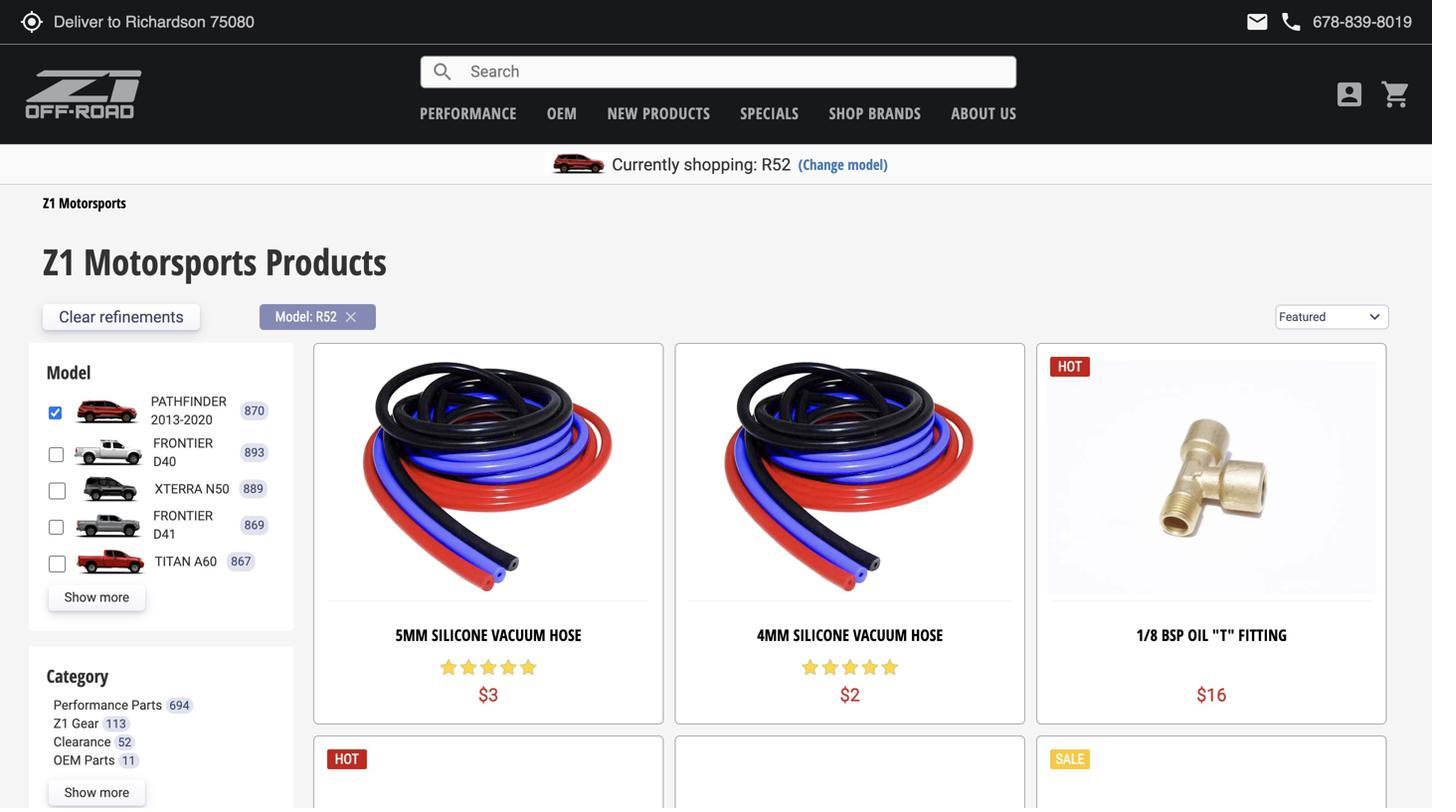 Task type: describe. For each thing, give the bounding box(es) containing it.
a60
[[194, 555, 217, 570]]

z1 motorsports link
[[43, 194, 126, 213]]

mail link
[[1246, 10, 1270, 34]]

clear
[[59, 308, 96, 327]]

$16
[[1197, 685, 1227, 706]]

phone link
[[1280, 10, 1413, 34]]

account_box
[[1334, 79, 1366, 110]]

show more button for model
[[49, 585, 145, 611]]

Search search field
[[455, 57, 1016, 87]]

show more button for category
[[49, 781, 145, 806]]

my_location
[[20, 10, 44, 34]]

pathfinder
[[151, 394, 227, 409]]

z1 motorsports logo image
[[25, 70, 143, 119]]

1/8
[[1137, 625, 1158, 646]]

10 star from the left
[[880, 658, 900, 678]]

frontier for d40
[[153, 436, 213, 451]]

2 star from the left
[[459, 658, 479, 678]]

shop brands link
[[829, 102, 921, 124]]

z1 for z1 motorsports
[[43, 194, 55, 213]]

us
[[1000, 102, 1017, 124]]

hose for 4mm silicone vacuum hose
[[911, 625, 943, 646]]

0 horizontal spatial parts
[[84, 754, 115, 769]]

0 vertical spatial oem
[[547, 102, 577, 124]]

clear refinements button
[[43, 304, 200, 330]]

2013-
[[151, 413, 184, 428]]

motorsports for z1 motorsports products
[[84, 237, 257, 286]]

brands
[[869, 102, 921, 124]]

model)
[[848, 155, 888, 174]]

869
[[244, 519, 265, 533]]

vacuum for 5mm silicone vacuum hose
[[492, 625, 546, 646]]

category performance parts 694 z1 gear 113 clearance 52 oem parts 11
[[47, 665, 189, 769]]

more for model
[[100, 590, 129, 605]]

11
[[122, 755, 136, 769]]

performance link
[[420, 102, 517, 124]]

new products
[[608, 102, 711, 124]]

3 star from the left
[[479, 658, 499, 678]]

fitting
[[1239, 625, 1287, 646]]

clearance
[[54, 735, 111, 750]]

$2
[[840, 685, 860, 706]]

account_box link
[[1329, 79, 1371, 110]]

about
[[952, 102, 996, 124]]

867
[[231, 555, 251, 569]]

currently shopping: r52 (change model)
[[612, 155, 888, 175]]

shopping_cart
[[1381, 79, 1413, 110]]

5mm silicone vacuum hose
[[396, 625, 582, 646]]

frontier for d41
[[153, 509, 213, 524]]

show for category
[[64, 786, 96, 801]]

new products link
[[608, 102, 711, 124]]

2020
[[184, 413, 213, 428]]

model
[[47, 361, 91, 385]]

specials link
[[741, 102, 799, 124]]

clear refinements
[[59, 308, 184, 327]]

n50
[[206, 482, 229, 497]]

nissan frontier d40 2005 2006 2007 2008 2009 2010 2011 2012 2013 2014 2015 2016 2017 2018 2019 2020 2021 vq40de vq38dd qr25de 4.0l 3.8l 2.5l s se sl sv le xe pro-4x offroad z1 off-road image
[[69, 440, 148, 466]]

frontier d40
[[153, 436, 213, 470]]

9 star from the left
[[860, 658, 880, 678]]

model:
[[275, 309, 313, 325]]

5mm
[[396, 625, 428, 646]]

show more for model
[[64, 590, 129, 605]]

z1 motorsports products
[[43, 237, 387, 286]]

4 star from the left
[[499, 658, 518, 678]]

new
[[608, 102, 638, 124]]

"t"
[[1213, 625, 1235, 646]]

about us
[[952, 102, 1017, 124]]

oem link
[[547, 102, 577, 124]]

hose for 5mm silicone vacuum hose
[[550, 625, 582, 646]]

nissan titan a60 2004 2005 2006 2007 2008 2009 2010 2011 2012 2013 2014 2015 vk56de 5.6l s se sv sl le xe pro-4x offroad z1 off-road image
[[70, 549, 150, 575]]

about us link
[[952, 102, 1017, 124]]

5 star from the left
[[518, 658, 538, 678]]

oil
[[1188, 625, 1209, 646]]

d41
[[153, 527, 176, 542]]

category
[[47, 665, 108, 689]]

currently
[[612, 155, 680, 175]]

star star star star star $2
[[801, 658, 900, 706]]



Task type: vqa. For each thing, say whether or not it's contained in the screenshot.
'account_box'
yes



Task type: locate. For each thing, give the bounding box(es) containing it.
8 star from the left
[[840, 658, 860, 678]]

2 more from the top
[[100, 786, 129, 801]]

parts left the 694
[[131, 698, 162, 713]]

r52 inside model: r52 close
[[316, 309, 337, 325]]

frontier
[[153, 436, 213, 451], [153, 509, 213, 524]]

model: r52 close
[[275, 308, 360, 326]]

6 star from the left
[[801, 658, 820, 678]]

mail
[[1246, 10, 1270, 34]]

star star star star star $3
[[439, 658, 538, 706]]

0 horizontal spatial vacuum
[[492, 625, 546, 646]]

1 star from the left
[[439, 658, 459, 678]]

2 show more button from the top
[[49, 781, 145, 806]]

hose
[[550, 625, 582, 646], [911, 625, 943, 646]]

shop brands
[[829, 102, 921, 124]]

1 vertical spatial frontier
[[153, 509, 213, 524]]

bsp
[[1162, 625, 1184, 646]]

more down nissan titan a60 2004 2005 2006 2007 2008 2009 2010 2011 2012 2013 2014 2015 vk56de 5.6l s se sv sl le xe pro-4x offroad z1 off-road image
[[100, 590, 129, 605]]

1 vacuum from the left
[[492, 625, 546, 646]]

d40
[[153, 455, 176, 470]]

show more button down nissan titan a60 2004 2005 2006 2007 2008 2009 2010 2011 2012 2013 2014 2015 vk56de 5.6l s se sv sl le xe pro-4x offroad z1 off-road image
[[49, 585, 145, 611]]

1 show from the top
[[64, 590, 96, 605]]

show more button down 11
[[49, 781, 145, 806]]

1 horizontal spatial vacuum
[[853, 625, 907, 646]]

z1 for z1 motorsports products
[[43, 237, 75, 286]]

1 hose from the left
[[550, 625, 582, 646]]

7 star from the left
[[820, 658, 840, 678]]

oem down clearance
[[54, 754, 81, 769]]

r52 left close
[[316, 309, 337, 325]]

more down 11
[[100, 786, 129, 801]]

1 horizontal spatial hose
[[911, 625, 943, 646]]

oem inside "category performance parts 694 z1 gear 113 clearance 52 oem parts 11"
[[54, 754, 81, 769]]

1/8 bsp oil "t" fitting
[[1137, 625, 1287, 646]]

r52 left (change
[[762, 155, 791, 175]]

refinements
[[100, 308, 184, 327]]

1 horizontal spatial r52
[[762, 155, 791, 175]]

titan a60
[[155, 555, 217, 570]]

show down clearance
[[64, 786, 96, 801]]

nissan pathfinder r52 2013 2014 2015 2016 2017 2018 2019 2020 vq35de vq35dd 3.5l s sl sv platinum z1 off-road image
[[66, 398, 146, 424]]

vacuum up star star star star star $2
[[853, 625, 907, 646]]

search
[[431, 60, 455, 84]]

1 vertical spatial show more
[[64, 786, 129, 801]]

893
[[244, 446, 265, 460]]

2 show more from the top
[[64, 786, 129, 801]]

show more
[[64, 590, 129, 605], [64, 786, 129, 801]]

z1 inside "category performance parts 694 z1 gear 113 clearance 52 oem parts 11"
[[54, 717, 69, 732]]

shopping_cart link
[[1376, 79, 1413, 110]]

silicone right 4mm
[[794, 625, 849, 646]]

1 horizontal spatial parts
[[131, 698, 162, 713]]

1 vertical spatial more
[[100, 786, 129, 801]]

1 vertical spatial z1
[[43, 237, 75, 286]]

1 vertical spatial show
[[64, 786, 96, 801]]

1 show more from the top
[[64, 590, 129, 605]]

4mm silicone vacuum hose
[[757, 625, 943, 646]]

xterra
[[155, 482, 203, 497]]

phone
[[1280, 10, 1304, 34]]

0 vertical spatial show more button
[[49, 585, 145, 611]]

2 show from the top
[[64, 786, 96, 801]]

2 hose from the left
[[911, 625, 943, 646]]

vacuum up star star star star star $3
[[492, 625, 546, 646]]

show
[[64, 590, 96, 605], [64, 786, 96, 801]]

52
[[118, 736, 131, 750]]

more for category
[[100, 786, 129, 801]]

0 horizontal spatial hose
[[550, 625, 582, 646]]

1 show more button from the top
[[49, 585, 145, 611]]

0 vertical spatial frontier
[[153, 436, 213, 451]]

motorsports for z1 motorsports
[[59, 194, 126, 213]]

specials
[[741, 102, 799, 124]]

performance
[[54, 698, 128, 713]]

show down nissan titan a60 2004 2005 2006 2007 2008 2009 2010 2011 2012 2013 2014 2015 vk56de 5.6l s se sv sl le xe pro-4x offroad z1 off-road image
[[64, 590, 96, 605]]

1 horizontal spatial silicone
[[794, 625, 849, 646]]

frontier d41
[[153, 509, 213, 542]]

$3
[[479, 685, 499, 706]]

0 vertical spatial show
[[64, 590, 96, 605]]

1 horizontal spatial oem
[[547, 102, 577, 124]]

parts down clearance
[[84, 754, 115, 769]]

2 frontier from the top
[[153, 509, 213, 524]]

performance
[[420, 102, 517, 124]]

more
[[100, 590, 129, 605], [100, 786, 129, 801]]

oem
[[547, 102, 577, 124], [54, 754, 81, 769]]

silicone right 5mm
[[432, 625, 488, 646]]

0 horizontal spatial r52
[[316, 309, 337, 325]]

889
[[243, 483, 264, 497]]

mail phone
[[1246, 10, 1304, 34]]

frontier up d40
[[153, 436, 213, 451]]

gear
[[72, 717, 99, 732]]

1 vertical spatial show more button
[[49, 781, 145, 806]]

113
[[106, 718, 126, 732]]

1 more from the top
[[100, 590, 129, 605]]

titan
[[155, 555, 191, 570]]

shopping:
[[684, 155, 758, 175]]

silicone
[[432, 625, 488, 646], [794, 625, 849, 646]]

0 vertical spatial show more
[[64, 590, 129, 605]]

frontier up the d41
[[153, 509, 213, 524]]

1 frontier from the top
[[153, 436, 213, 451]]

r52
[[762, 155, 791, 175], [316, 309, 337, 325]]

870
[[244, 404, 265, 418]]

694
[[169, 699, 189, 713]]

xterra n50
[[155, 482, 229, 497]]

0 vertical spatial motorsports
[[59, 194, 126, 213]]

None checkbox
[[49, 405, 61, 422], [49, 447, 64, 464], [49, 483, 65, 500], [49, 520, 64, 536], [49, 556, 65, 573], [49, 405, 61, 422], [49, 447, 64, 464], [49, 483, 65, 500], [49, 520, 64, 536], [49, 556, 65, 573]]

motorsports
[[59, 194, 126, 213], [84, 237, 257, 286]]

silicone for 4mm
[[794, 625, 849, 646]]

1 vertical spatial parts
[[84, 754, 115, 769]]

1 vertical spatial motorsports
[[84, 237, 257, 286]]

shop
[[829, 102, 864, 124]]

0 horizontal spatial oem
[[54, 754, 81, 769]]

1 vertical spatial oem
[[54, 754, 81, 769]]

star
[[439, 658, 459, 678], [459, 658, 479, 678], [479, 658, 499, 678], [499, 658, 518, 678], [518, 658, 538, 678], [801, 658, 820, 678], [820, 658, 840, 678], [840, 658, 860, 678], [860, 658, 880, 678], [880, 658, 900, 678]]

2 vertical spatial z1
[[54, 717, 69, 732]]

0 vertical spatial parts
[[131, 698, 162, 713]]

show more down 11
[[64, 786, 129, 801]]

0 vertical spatial more
[[100, 590, 129, 605]]

parts
[[131, 698, 162, 713], [84, 754, 115, 769]]

vacuum
[[492, 625, 546, 646], [853, 625, 907, 646]]

products
[[266, 237, 387, 286]]

4mm
[[757, 625, 790, 646]]

show more button
[[49, 585, 145, 611], [49, 781, 145, 806]]

z1 motorsports
[[43, 194, 126, 213]]

close
[[342, 308, 360, 326]]

(change
[[799, 155, 844, 174]]

0 vertical spatial z1
[[43, 194, 55, 213]]

0 vertical spatial r52
[[762, 155, 791, 175]]

1 silicone from the left
[[432, 625, 488, 646]]

0 horizontal spatial silicone
[[432, 625, 488, 646]]

vacuum for 4mm silicone vacuum hose
[[853, 625, 907, 646]]

silicone for 5mm
[[432, 625, 488, 646]]

2 vacuum from the left
[[853, 625, 907, 646]]

nissan xterra n50 2005 2006 2007 2008 2009 2010 2011 2012 2013 2014 2015 vq40de 4.0l s se x pro-4x offroad z1 off-road image
[[70, 477, 150, 503]]

show for model
[[64, 590, 96, 605]]

show more down nissan titan a60 2004 2005 2006 2007 2008 2009 2010 2011 2012 2013 2014 2015 vk56de 5.6l s se sv sl le xe pro-4x offroad z1 off-road image
[[64, 590, 129, 605]]

nissan frontier d41 2022 2023 vq38dd 3.8l s sv pro-x pro-4x z1 off-road image
[[69, 513, 148, 539]]

1 vertical spatial r52
[[316, 309, 337, 325]]

(change model) link
[[799, 155, 888, 174]]

pathfinder 2013-2020
[[151, 394, 227, 428]]

show more for category
[[64, 786, 129, 801]]

z1
[[43, 194, 55, 213], [43, 237, 75, 286], [54, 717, 69, 732]]

products
[[643, 102, 711, 124]]

2 silicone from the left
[[794, 625, 849, 646]]

oem left new
[[547, 102, 577, 124]]



